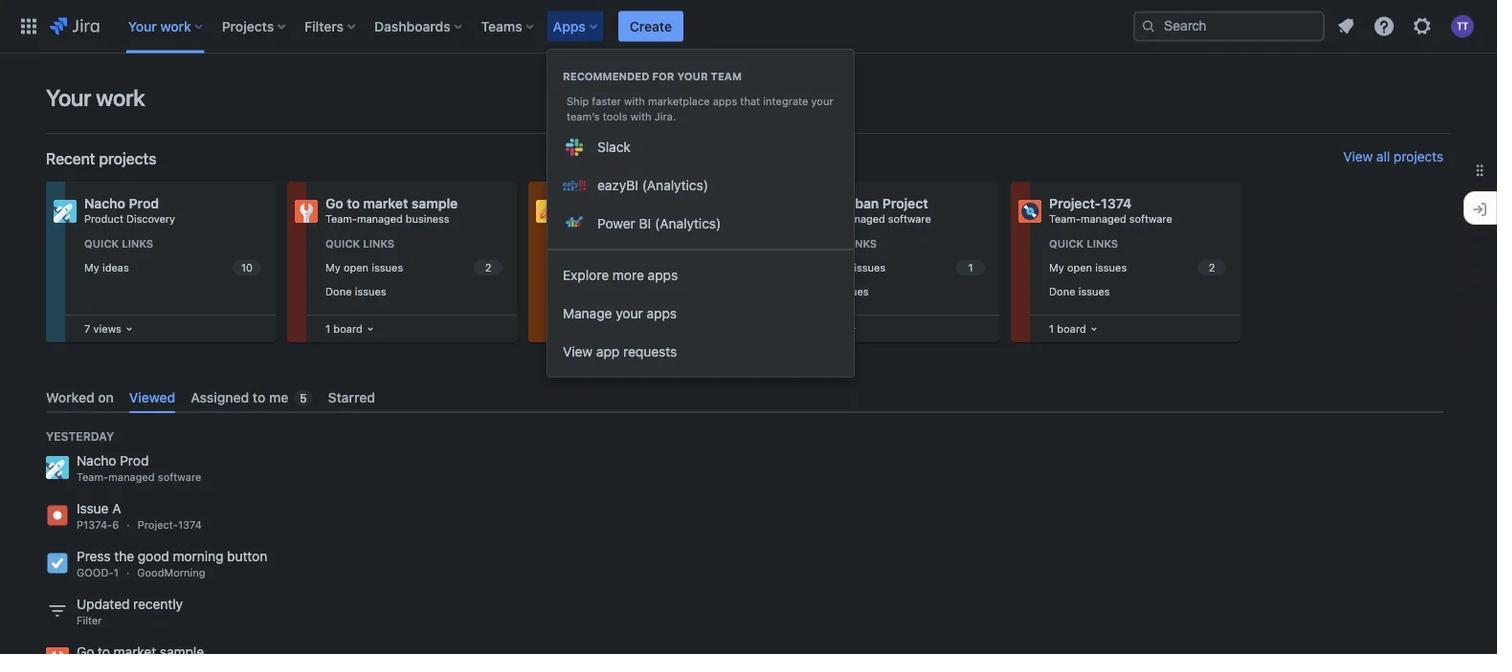 Task type: vqa. For each thing, say whether or not it's contained in the screenshot.
apps in the Ship faster with marketplace apps that integrate your team's tools with Jira.
yes



Task type: describe. For each thing, give the bounding box(es) containing it.
bi
[[639, 216, 651, 232]]

view for view all projects
[[1344, 149, 1373, 165]]

apps button
[[547, 11, 605, 42]]

nacho for nacho prod team-managed software
[[77, 454, 116, 469]]

nacho prod product discovery
[[84, 196, 175, 226]]

board for market
[[334, 323, 363, 335]]

go
[[326, 196, 343, 212]]

my inside the my kanban project team-managed software
[[808, 196, 828, 212]]

managed inside the my kanban project team-managed software
[[840, 213, 885, 226]]

· inside press the good morning button good-1 · goodmorning
[[126, 568, 129, 580]]

my for go to market sample
[[326, 262, 341, 274]]

recently
[[133, 597, 183, 613]]

p1374-
[[77, 520, 112, 532]]

view app requests link
[[548, 333, 854, 372]]

your work button
[[122, 11, 210, 42]]

a
[[112, 501, 121, 517]]

0 vertical spatial (analytics)
[[642, 178, 709, 193]]

1 inside press the good morning button good-1 · goodmorning
[[114, 568, 119, 580]]

7 views button
[[80, 319, 137, 340]]

quick links for managed
[[567, 238, 636, 250]]

app
[[596, 344, 620, 360]]

view all projects
[[1344, 149, 1444, 165]]

nacho for nacho prod product discovery
[[84, 196, 125, 212]]

issue a p1374-6 · project-1374
[[77, 501, 202, 532]]

my ideas
[[84, 262, 129, 274]]

create
[[630, 18, 672, 34]]

done issues link for team-
[[1046, 281, 1229, 303]]

1 board for team-
[[1049, 323, 1087, 335]]

links for product
[[122, 238, 153, 250]]

quick links for product
[[84, 238, 153, 250]]

my open issues for managed
[[567, 262, 645, 274]]

3 done from the left
[[808, 285, 834, 298]]

ship
[[567, 95, 589, 108]]

0 vertical spatial with
[[624, 95, 645, 108]]

for
[[652, 70, 675, 83]]

my open issues for team-
[[1049, 262, 1127, 274]]

done issues link for market
[[322, 281, 506, 303]]

eazybi
[[598, 178, 639, 193]]

search image
[[1141, 19, 1157, 34]]

view app requests
[[563, 344, 677, 360]]

project-1374 team-managed software
[[1049, 196, 1173, 226]]

software inside 'nacho prod team-managed software'
[[158, 472, 201, 484]]

kanban
[[831, 196, 879, 212]]

manage your apps link
[[548, 295, 854, 333]]

goodmorning team-managed software
[[567, 196, 690, 226]]

quick for product
[[84, 238, 119, 250]]

requests
[[623, 344, 677, 360]]

apps for manage your apps
[[647, 306, 677, 322]]

done issues for managed
[[567, 285, 628, 298]]

apps for explore more apps
[[648, 268, 678, 283]]

slack link
[[548, 128, 854, 167]]

power bi (analytics) link
[[548, 205, 854, 243]]

1 vertical spatial (analytics)
[[655, 216, 721, 232]]

sample
[[412, 196, 458, 212]]

slack
[[598, 139, 631, 155]]

more
[[613, 268, 644, 283]]

software inside project-1374 team-managed software
[[1130, 213, 1173, 226]]

board image for nacho
[[122, 322, 137, 337]]

0 horizontal spatial projects
[[99, 150, 156, 168]]

managed inside 'nacho prod team-managed software'
[[109, 472, 155, 484]]

team
[[711, 70, 742, 83]]

Search field
[[1134, 11, 1325, 42]]

ideas
[[102, 262, 129, 274]]

0 horizontal spatial your
[[616, 306, 643, 322]]

board image
[[363, 322, 378, 337]]

4 quick links from the left
[[808, 238, 877, 250]]

work inside popup button
[[160, 18, 191, 34]]

market
[[363, 196, 408, 212]]

banner containing your work
[[0, 0, 1498, 54]]

business
[[406, 213, 449, 226]]

recent
[[46, 150, 95, 168]]

issue
[[77, 501, 109, 517]]

yesterday
[[46, 430, 114, 444]]

go to market sample team-managed business
[[326, 196, 458, 226]]

group containing slack
[[548, 50, 854, 249]]

links for market
[[363, 238, 395, 250]]

eazybi (analytics)
[[598, 178, 709, 193]]

button
[[227, 549, 267, 565]]

projects
[[222, 18, 274, 34]]

0 horizontal spatial your
[[46, 84, 91, 111]]

me
[[269, 390, 289, 406]]

recent projects
[[46, 150, 156, 168]]

open for managed
[[585, 262, 610, 274]]

eazybi (analytics) link
[[548, 167, 854, 205]]

power bi (analytics)
[[598, 216, 721, 232]]

that
[[740, 95, 760, 108]]

managed inside goodmorning team-managed software
[[598, 213, 644, 226]]

my kanban project team-managed software
[[808, 196, 931, 226]]

worked on
[[46, 390, 114, 406]]

projects button
[[216, 11, 293, 42]]

1 for market
[[326, 323, 331, 335]]

dashboards button
[[369, 11, 470, 42]]

my for goodmorning
[[567, 262, 582, 274]]

faster
[[592, 95, 621, 108]]

tools
[[603, 111, 628, 123]]

to for assigned
[[253, 390, 266, 406]]

appswitcher icon image
[[17, 15, 40, 38]]

6
[[112, 520, 119, 532]]

software inside goodmorning team-managed software
[[647, 213, 690, 226]]

team's
[[567, 111, 600, 123]]

views
[[93, 323, 122, 335]]

1374 inside issue a p1374-6 · project-1374
[[178, 520, 202, 532]]

slackforatlassianapp logo image
[[563, 136, 586, 159]]

on
[[98, 390, 114, 406]]

viewed
[[129, 390, 175, 406]]

goodmorning inside goodmorning team-managed software
[[567, 196, 654, 212]]

apps inside ship faster with marketplace apps that integrate your team's tools with jira.
[[713, 95, 737, 108]]

explore
[[563, 268, 609, 283]]

marketplace
[[648, 95, 710, 108]]

explore more apps
[[563, 268, 678, 283]]

teams button
[[476, 11, 542, 42]]

managed inside project-1374 team-managed software
[[1081, 213, 1127, 226]]



Task type: locate. For each thing, give the bounding box(es) containing it.
links down the my kanban project team-managed software
[[846, 238, 877, 250]]

0 vertical spatial view
[[1344, 149, 1373, 165]]

group
[[548, 50, 854, 249]]

2 links from the left
[[363, 238, 395, 250]]

my open issues up board image
[[326, 262, 403, 274]]

open down project-1374 team-managed software
[[1068, 262, 1093, 274]]

5
[[300, 392, 307, 405]]

2 quick links from the left
[[326, 238, 395, 250]]

prod for nacho prod product discovery
[[129, 196, 159, 212]]

2 1 board from the left
[[1049, 323, 1087, 335]]

0 vertical spatial goodmorning
[[567, 196, 654, 212]]

prod
[[129, 196, 159, 212], [120, 454, 149, 469]]

done issues for team-
[[1049, 285, 1110, 298]]

all
[[1377, 149, 1390, 165]]

my
[[808, 196, 828, 212], [84, 262, 99, 274], [326, 262, 341, 274], [567, 262, 582, 274], [808, 262, 823, 274], [1049, 262, 1065, 274]]

board image inside 7 views popup button
[[122, 322, 137, 337]]

apps
[[713, 95, 737, 108], [648, 268, 678, 283], [647, 306, 677, 322]]

project- inside issue a p1374-6 · project-1374
[[138, 520, 178, 532]]

2 horizontal spatial board image
[[1087, 322, 1102, 337]]

nacho down yesterday
[[77, 454, 116, 469]]

nacho up product
[[84, 196, 125, 212]]

0 vertical spatial your work
[[128, 18, 191, 34]]

0 horizontal spatial board image
[[122, 322, 137, 337]]

recommended
[[563, 70, 650, 83]]

eazybi logo image
[[563, 174, 586, 197]]

1374 inside project-1374 team-managed software
[[1101, 196, 1132, 212]]

my open issues link down the my kanban project team-managed software
[[804, 257, 988, 279]]

1 horizontal spatial view
[[1344, 149, 1373, 165]]

my down 'powerbi logo'
[[567, 262, 582, 274]]

3 links from the left
[[604, 238, 636, 250]]

goodmorning inside press the good morning button good-1 · goodmorning
[[137, 568, 205, 580]]

0 horizontal spatial to
[[253, 390, 266, 406]]

1 horizontal spatial project-
[[1049, 196, 1101, 212]]

quick up the my ideas
[[84, 238, 119, 250]]

done issues link down the my kanban project team-managed software
[[804, 281, 988, 303]]

1 done issues link from the left
[[322, 281, 506, 303]]

1 horizontal spatial board
[[1057, 323, 1087, 335]]

filters button
[[299, 11, 363, 42]]

done issues up board image
[[326, 285, 386, 298]]

software
[[647, 213, 690, 226], [888, 213, 931, 226], [1130, 213, 1173, 226], [158, 472, 201, 484]]

1 vertical spatial ·
[[126, 568, 129, 580]]

good
[[138, 549, 169, 565]]

jira image
[[50, 15, 99, 38], [50, 15, 99, 38]]

2 horizontal spatial 1
[[1049, 323, 1054, 335]]

updated recently filter
[[77, 597, 183, 628]]

to inside go to market sample team-managed business
[[347, 196, 360, 212]]

· right 6
[[127, 520, 130, 532]]

to right go
[[347, 196, 360, 212]]

0 vertical spatial your
[[677, 70, 708, 83]]

good-
[[77, 568, 114, 580]]

my open issues link down power bi (analytics)
[[563, 257, 747, 279]]

nacho inside nacho prod product discovery
[[84, 196, 125, 212]]

my open issues down power
[[567, 262, 645, 274]]

your up marketplace on the left top of page
[[677, 70, 708, 83]]

1
[[326, 323, 331, 335], [1049, 323, 1054, 335], [114, 568, 119, 580]]

2 done issues link from the left
[[563, 281, 747, 303]]

done issues down the my kanban project team-managed software
[[808, 285, 869, 298]]

5 links from the left
[[1087, 238, 1119, 250]]

5 quick from the left
[[1049, 238, 1084, 250]]

discovery
[[126, 213, 175, 226]]

apps
[[553, 18, 586, 34]]

done issues down project-1374 team-managed software
[[1049, 285, 1110, 298]]

1 board for market
[[326, 323, 363, 335]]

manage your apps
[[563, 306, 677, 322]]

team-
[[326, 213, 357, 226], [567, 213, 598, 226], [808, 213, 840, 226], [1049, 213, 1081, 226], [77, 472, 109, 484]]

2 open from the left
[[585, 262, 610, 274]]

quick links down go to market sample team-managed business on the top left of the page
[[326, 238, 395, 250]]

open
[[344, 262, 369, 274], [585, 262, 610, 274], [826, 262, 851, 274], [1068, 262, 1093, 274]]

my open issues down project-1374 team-managed software
[[1049, 262, 1127, 274]]

done for market
[[326, 285, 352, 298]]

my open issues link down business
[[322, 257, 506, 279]]

4 done from the left
[[1049, 285, 1076, 298]]

apps up requests
[[647, 306, 677, 322]]

prod up discovery
[[129, 196, 159, 212]]

board image for project-
[[1087, 322, 1102, 337]]

my for nacho prod
[[84, 262, 99, 274]]

done issues link
[[322, 281, 506, 303], [563, 281, 747, 303], [804, 281, 988, 303], [1046, 281, 1229, 303]]

prod inside nacho prod product discovery
[[129, 196, 159, 212]]

3 done issues from the left
[[808, 285, 869, 298]]

1 vertical spatial work
[[96, 84, 145, 111]]

1 vertical spatial apps
[[648, 268, 678, 283]]

1 board from the left
[[334, 323, 363, 335]]

quick links up ideas
[[84, 238, 153, 250]]

7 views
[[84, 323, 122, 335]]

1 done issues from the left
[[326, 285, 386, 298]]

4 my open issues from the left
[[1049, 262, 1127, 274]]

integrate
[[763, 95, 809, 108]]

(analytics) up power bi (analytics)
[[642, 178, 709, 193]]

1 board button for team-
[[1046, 319, 1102, 340]]

2 vertical spatial your
[[616, 306, 643, 322]]

my left kanban
[[808, 196, 828, 212]]

my left ideas
[[84, 262, 99, 274]]

view all projects link
[[1344, 149, 1444, 169]]

4 quick from the left
[[808, 238, 843, 250]]

4 links from the left
[[846, 238, 877, 250]]

my open issues link down project-1374 team-managed software
[[1046, 257, 1229, 279]]

1 horizontal spatial goodmorning
[[567, 196, 654, 212]]

teams
[[481, 18, 523, 34]]

1 vertical spatial your
[[46, 84, 91, 111]]

0 horizontal spatial 1
[[114, 568, 119, 580]]

recommended for your team
[[563, 70, 742, 83]]

your work left projects
[[128, 18, 191, 34]]

0 horizontal spatial board
[[334, 323, 363, 335]]

done issues for market
[[326, 285, 386, 298]]

1 vertical spatial your
[[812, 95, 834, 108]]

done down explore at the left of page
[[567, 285, 593, 298]]

with
[[624, 95, 645, 108], [631, 111, 652, 123]]

4 my open issues link from the left
[[1046, 257, 1229, 279]]

2 my open issues link from the left
[[563, 257, 747, 279]]

team- inside project-1374 team-managed software
[[1049, 213, 1081, 226]]

done issues link down project-1374 team-managed software
[[1046, 281, 1229, 303]]

1 vertical spatial goodmorning
[[137, 568, 205, 580]]

done issues link up board image
[[322, 281, 506, 303]]

0 vertical spatial your
[[128, 18, 157, 34]]

tab list containing worked on
[[38, 382, 1452, 414]]

open for team-
[[1068, 262, 1093, 274]]

power
[[598, 216, 636, 232]]

nacho prod team-managed software
[[77, 454, 201, 484]]

my open issues
[[326, 262, 403, 274], [567, 262, 645, 274], [808, 262, 886, 274], [1049, 262, 1127, 274]]

work up recent projects
[[96, 84, 145, 111]]

filters
[[305, 18, 344, 34]]

board for team-
[[1057, 323, 1087, 335]]

prod for nacho prod team-managed software
[[120, 454, 149, 469]]

press
[[77, 549, 111, 565]]

project
[[883, 196, 928, 212]]

your inside ship faster with marketplace apps that integrate your team's tools with jira.
[[812, 95, 834, 108]]

settings image
[[1411, 15, 1434, 38]]

notifications image
[[1335, 15, 1358, 38]]

1 vertical spatial project-
[[138, 520, 178, 532]]

issues
[[372, 262, 403, 274], [613, 262, 645, 274], [854, 262, 886, 274], [1096, 262, 1127, 274], [355, 285, 386, 298], [596, 285, 628, 298], [837, 285, 869, 298], [1079, 285, 1110, 298]]

1 board
[[326, 323, 363, 335], [1049, 323, 1087, 335]]

0 vertical spatial work
[[160, 18, 191, 34]]

1 my open issues from the left
[[326, 262, 403, 274]]

assigned
[[191, 390, 249, 406]]

done issues down explore at the left of page
[[567, 285, 628, 298]]

1 horizontal spatial 1
[[326, 323, 331, 335]]

(analytics) down eazybi (analytics) link
[[655, 216, 721, 232]]

1 vertical spatial prod
[[120, 454, 149, 469]]

your right integrate
[[812, 95, 834, 108]]

starred
[[328, 390, 375, 406]]

1 vertical spatial view
[[563, 344, 593, 360]]

filter
[[77, 615, 102, 628]]

board
[[334, 323, 363, 335], [1057, 323, 1087, 335]]

2 done issues from the left
[[567, 285, 628, 298]]

links down discovery
[[122, 238, 153, 250]]

1 links from the left
[[122, 238, 153, 250]]

assigned to me
[[191, 390, 289, 406]]

1 vertical spatial nacho
[[77, 454, 116, 469]]

prod up a
[[120, 454, 149, 469]]

done down kanban
[[808, 285, 834, 298]]

my open issues for market
[[326, 262, 403, 274]]

quick links down kanban
[[808, 238, 877, 250]]

quick for team-
[[1049, 238, 1084, 250]]

quick links
[[84, 238, 153, 250], [326, 238, 395, 250], [567, 238, 636, 250], [808, 238, 877, 250], [1049, 238, 1119, 250]]

4 done issues link from the left
[[1046, 281, 1229, 303]]

view left all
[[1344, 149, 1373, 165]]

team- inside go to market sample team-managed business
[[326, 213, 357, 226]]

my down project-1374 team-managed software
[[1049, 262, 1065, 274]]

morning
[[173, 549, 223, 565]]

quick for managed
[[567, 238, 601, 250]]

0 vertical spatial ·
[[127, 520, 130, 532]]

2 quick from the left
[[326, 238, 360, 250]]

team- inside goodmorning team-managed software
[[567, 213, 598, 226]]

0 horizontal spatial work
[[96, 84, 145, 111]]

1 horizontal spatial work
[[160, 18, 191, 34]]

1 vertical spatial with
[[631, 111, 652, 123]]

1 my open issues link from the left
[[322, 257, 506, 279]]

0 vertical spatial project-
[[1049, 196, 1101, 212]]

quick links for market
[[326, 238, 395, 250]]

1 vertical spatial your work
[[46, 84, 145, 111]]

with left jira.
[[631, 111, 652, 123]]

projects right all
[[1394, 149, 1444, 165]]

powerbi logo image
[[563, 213, 586, 236]]

links for managed
[[604, 238, 636, 250]]

nacho inside 'nacho prod team-managed software'
[[77, 454, 116, 469]]

0 horizontal spatial project-
[[138, 520, 178, 532]]

my open issues link for team-
[[1046, 257, 1229, 279]]

prod inside 'nacho prod team-managed software'
[[120, 454, 149, 469]]

3 my open issues from the left
[[808, 262, 886, 274]]

quick
[[84, 238, 119, 250], [326, 238, 360, 250], [567, 238, 601, 250], [808, 238, 843, 250], [1049, 238, 1084, 250]]

your
[[677, 70, 708, 83], [812, 95, 834, 108], [616, 306, 643, 322]]

press the good morning button good-1 · goodmorning
[[77, 549, 267, 580]]

to left me in the bottom left of the page
[[253, 390, 266, 406]]

manage
[[563, 306, 612, 322]]

project- inside project-1374 team-managed software
[[1049, 196, 1101, 212]]

explore more apps link
[[548, 257, 854, 295]]

links down go to market sample team-managed business on the top left of the page
[[363, 238, 395, 250]]

your inside popup button
[[128, 18, 157, 34]]

2 done from the left
[[567, 285, 593, 298]]

0 horizontal spatial goodmorning
[[137, 568, 205, 580]]

jira.
[[655, 111, 676, 123]]

done for managed
[[567, 285, 593, 298]]

3 quick links from the left
[[567, 238, 636, 250]]

done
[[326, 285, 352, 298], [567, 285, 593, 298], [808, 285, 834, 298], [1049, 285, 1076, 298]]

my ideas link
[[80, 257, 264, 279]]

the
[[114, 549, 134, 565]]

1 horizontal spatial your
[[677, 70, 708, 83]]

done issues link up manage your apps
[[563, 281, 747, 303]]

managed inside go to market sample team-managed business
[[357, 213, 403, 226]]

your work up recent projects
[[46, 84, 145, 111]]

quick down go
[[326, 238, 360, 250]]

my open issues down the my kanban project team-managed software
[[808, 262, 886, 274]]

project-
[[1049, 196, 1101, 212], [138, 520, 178, 532]]

(analytics)
[[642, 178, 709, 193], [655, 216, 721, 232]]

0 vertical spatial nacho
[[84, 196, 125, 212]]

banner
[[0, 0, 1498, 54]]

3 board image from the left
[[1087, 322, 1102, 337]]

quick down 'powerbi logo'
[[567, 238, 601, 250]]

work left projects
[[160, 18, 191, 34]]

5 quick links from the left
[[1049, 238, 1119, 250]]

3 open from the left
[[826, 262, 851, 274]]

0 vertical spatial apps
[[713, 95, 737, 108]]

work
[[160, 18, 191, 34], [96, 84, 145, 111]]

0 horizontal spatial 1374
[[178, 520, 202, 532]]

board image
[[122, 322, 137, 337], [845, 322, 861, 337], [1087, 322, 1102, 337]]

1 board button
[[322, 319, 378, 340], [1046, 319, 1102, 340]]

1 horizontal spatial projects
[[1394, 149, 1444, 165]]

done for team-
[[1049, 285, 1076, 298]]

·
[[127, 520, 130, 532], [126, 568, 129, 580]]

1 horizontal spatial to
[[347, 196, 360, 212]]

1 done from the left
[[326, 285, 352, 298]]

tab list
[[38, 382, 1452, 414]]

done issues link for managed
[[563, 281, 747, 303]]

quick links for team-
[[1049, 238, 1119, 250]]

worked
[[46, 390, 94, 406]]

quick down kanban
[[808, 238, 843, 250]]

0 vertical spatial to
[[347, 196, 360, 212]]

1 horizontal spatial your
[[128, 18, 157, 34]]

3 done issues link from the left
[[804, 281, 988, 303]]

links down power
[[604, 238, 636, 250]]

1 horizontal spatial board image
[[845, 322, 861, 337]]

0 vertical spatial 1374
[[1101, 196, 1132, 212]]

1 open from the left
[[344, 262, 369, 274]]

open left more
[[585, 262, 610, 274]]

1 board image from the left
[[122, 322, 137, 337]]

my for project-1374
[[1049, 262, 1065, 274]]

1 for team-
[[1049, 323, 1054, 335]]

managed
[[357, 213, 403, 226], [598, 213, 644, 226], [840, 213, 885, 226], [1081, 213, 1127, 226], [109, 472, 155, 484]]

1 quick links from the left
[[84, 238, 153, 250]]

with up tools
[[624, 95, 645, 108]]

done down go
[[326, 285, 352, 298]]

to for go
[[347, 196, 360, 212]]

1 quick from the left
[[84, 238, 119, 250]]

my down the my kanban project team-managed software
[[808, 262, 823, 274]]

2 1 board button from the left
[[1046, 319, 1102, 340]]

3 my open issues link from the left
[[804, 257, 988, 279]]

0 horizontal spatial 1 board
[[326, 323, 363, 335]]

quick down project-1374 team-managed software
[[1049, 238, 1084, 250]]

links
[[122, 238, 153, 250], [363, 238, 395, 250], [604, 238, 636, 250], [846, 238, 877, 250], [1087, 238, 1119, 250]]

apps right more
[[648, 268, 678, 283]]

1 1 board from the left
[[326, 323, 363, 335]]

1374
[[1101, 196, 1132, 212], [178, 520, 202, 532]]

4 open from the left
[[1068, 262, 1093, 274]]

your profile and settings image
[[1452, 15, 1475, 38]]

1 vertical spatial to
[[253, 390, 266, 406]]

view left app
[[563, 344, 593, 360]]

2 board image from the left
[[845, 322, 861, 337]]

my open issues link for market
[[322, 257, 506, 279]]

0 horizontal spatial view
[[563, 344, 593, 360]]

open up board image
[[344, 262, 369, 274]]

1 vertical spatial 1374
[[178, 520, 202, 532]]

done down project-1374 team-managed software
[[1049, 285, 1076, 298]]

your down more
[[616, 306, 643, 322]]

4 done issues from the left
[[1049, 285, 1110, 298]]

2 board from the left
[[1057, 323, 1087, 335]]

7
[[84, 323, 90, 335]]

create button
[[618, 11, 684, 42]]

quick links down power
[[567, 238, 636, 250]]

0 vertical spatial prod
[[129, 196, 159, 212]]

1 horizontal spatial 1 board button
[[1046, 319, 1102, 340]]

1 horizontal spatial 1 board
[[1049, 323, 1087, 335]]

apps down team
[[713, 95, 737, 108]]

0 horizontal spatial 1 board button
[[322, 319, 378, 340]]

your work inside popup button
[[128, 18, 191, 34]]

dashboards
[[374, 18, 451, 34]]

3 quick from the left
[[567, 238, 601, 250]]

1 board button for market
[[322, 319, 378, 340]]

2 my open issues from the left
[[567, 262, 645, 274]]

updated
[[77, 597, 130, 613]]

team- inside the my kanban project team-managed software
[[808, 213, 840, 226]]

quick for market
[[326, 238, 360, 250]]

· inside issue a p1374-6 · project-1374
[[127, 520, 130, 532]]

links for team-
[[1087, 238, 1119, 250]]

view for view app requests
[[563, 344, 593, 360]]

product
[[84, 213, 123, 226]]

team- inside 'nacho prod team-managed software'
[[77, 472, 109, 484]]

to inside tab list
[[253, 390, 266, 406]]

goodmorning
[[567, 196, 654, 212], [137, 568, 205, 580]]

ship faster with marketplace apps that integrate your team's tools with jira.
[[567, 95, 834, 123]]

open down the my kanban project team-managed software
[[826, 262, 851, 274]]

open for market
[[344, 262, 369, 274]]

goodmorning down good
[[137, 568, 205, 580]]

· down 'the'
[[126, 568, 129, 580]]

help image
[[1373, 15, 1396, 38]]

2 horizontal spatial your
[[812, 95, 834, 108]]

2 vertical spatial apps
[[647, 306, 677, 322]]

links down project-1374 team-managed software
[[1087, 238, 1119, 250]]

quick links down project-1374 team-managed software
[[1049, 238, 1119, 250]]

1 1 board button from the left
[[322, 319, 378, 340]]

my open issues link for managed
[[563, 257, 747, 279]]

my down go
[[326, 262, 341, 274]]

1 horizontal spatial 1374
[[1101, 196, 1132, 212]]

software inside the my kanban project team-managed software
[[888, 213, 931, 226]]

view
[[1344, 149, 1373, 165], [563, 344, 593, 360]]

goodmorning down eazybi
[[567, 196, 654, 212]]

primary element
[[11, 0, 1134, 53]]

projects up nacho prod product discovery
[[99, 150, 156, 168]]



